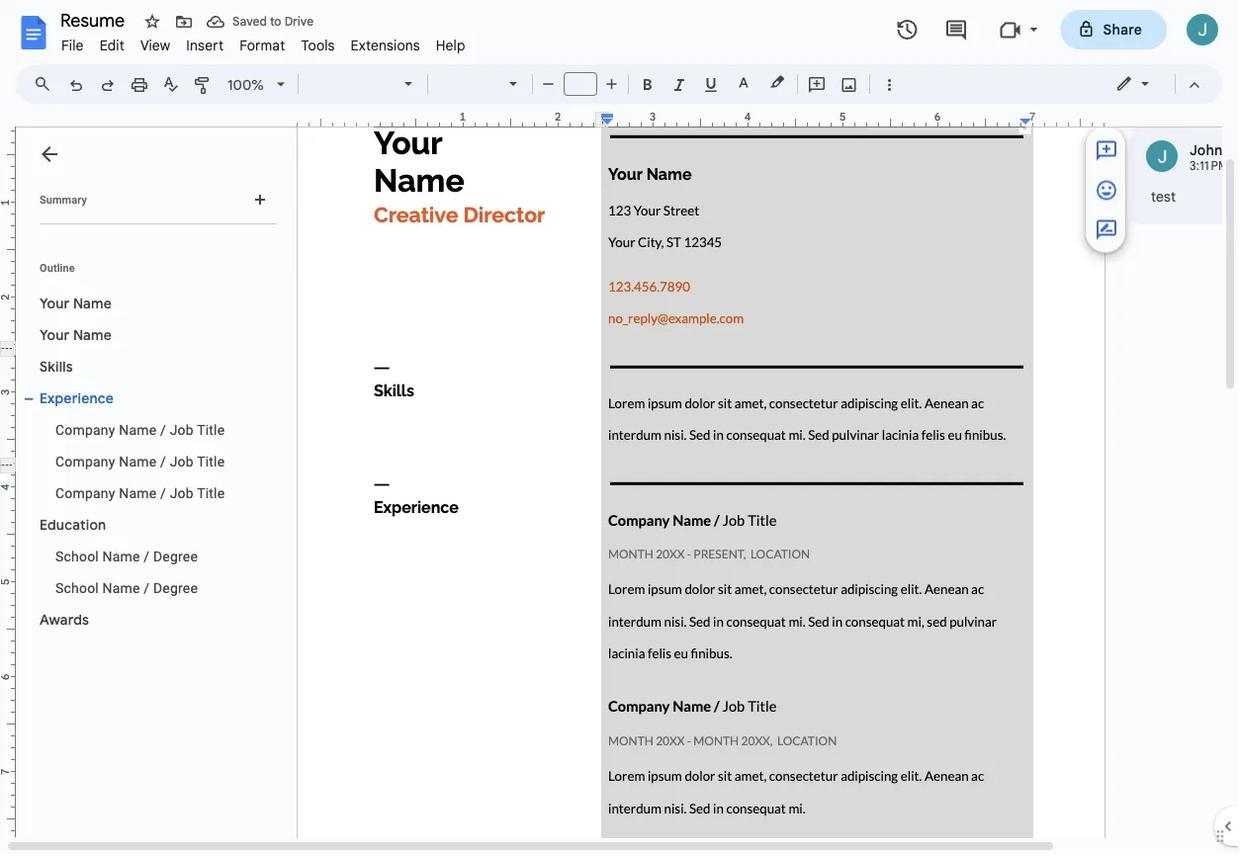 Task type: locate. For each thing, give the bounding box(es) containing it.
title
[[197, 422, 225, 438], [197, 453, 225, 470], [197, 485, 225, 501]]

2 size image from the top
[[1095, 179, 1118, 202]]

john smith image
[[1146, 140, 1178, 172]]

job
[[170, 422, 194, 438], [170, 453, 194, 470], [170, 485, 194, 501]]

outline
[[40, 262, 75, 274]]

1 vertical spatial school name / degree
[[55, 580, 198, 596]]

skills
[[40, 358, 73, 375]]

your down outline
[[40, 295, 70, 312]]

extensions menu item
[[343, 34, 428, 57]]

1 vertical spatial your name
[[40, 326, 112, 344]]

size image left john smith icon at the top right of the page
[[1095, 139, 1118, 163]]

0 vertical spatial title
[[197, 422, 225, 438]]

1 vertical spatial title
[[197, 453, 225, 470]]

file menu item
[[53, 34, 92, 57]]

2 your name from the top
[[40, 326, 112, 344]]

1 size image from the top
[[1095, 139, 1118, 163]]

to
[[1232, 159, 1238, 174]]

list inside 'application'
[[1130, 123, 1238, 224]]

your name
[[40, 295, 112, 312], [40, 326, 112, 344]]

company
[[55, 422, 115, 438], [55, 453, 115, 470], [55, 485, 115, 501]]

Zoom text field
[[222, 71, 270, 99]]

1 vertical spatial company
[[55, 453, 115, 470]]

size image up size image
[[1095, 179, 1118, 202]]

2 degree from the top
[[153, 580, 198, 596]]

menu bar inside menu bar banner
[[53, 26, 473, 58]]

mode and view toolbar
[[1101, 64, 1210, 104]]

0 vertical spatial size image
[[1095, 139, 1118, 163]]

0 vertical spatial job
[[170, 422, 194, 438]]

2 vertical spatial title
[[197, 485, 225, 501]]

tools menu item
[[293, 34, 343, 57]]

2 vertical spatial job
[[170, 485, 194, 501]]

outline heading
[[16, 260, 285, 288]]

your
[[40, 295, 70, 312], [40, 326, 70, 344]]

2 school name / degree from the top
[[55, 580, 198, 596]]

your name down outline
[[40, 295, 112, 312]]

your name up skills
[[40, 326, 112, 344]]

school name / degree up awards
[[55, 580, 198, 596]]

Zoom field
[[220, 70, 294, 100]]

1 job from the top
[[170, 422, 194, 438]]

2 vertical spatial company name / job title
[[55, 485, 225, 501]]

size image
[[1095, 139, 1118, 163], [1095, 179, 1118, 202]]

help menu item
[[428, 34, 473, 57]]

1 company name / job title from the top
[[55, 422, 225, 438]]

company name / job title
[[55, 422, 225, 438], [55, 453, 225, 470], [55, 485, 225, 501]]

1 vertical spatial company name / job title
[[55, 453, 225, 470]]

school up awards
[[55, 580, 99, 596]]

saved
[[232, 14, 267, 29]]

0 vertical spatial your name
[[40, 295, 112, 312]]

edit
[[100, 37, 124, 54]]

insert menu item
[[178, 34, 232, 57]]

sm
[[1226, 141, 1238, 159]]

3 company from the top
[[55, 485, 115, 501]]

1 vertical spatial size image
[[1095, 179, 1118, 202]]

1 company from the top
[[55, 422, 115, 438]]

insert
[[186, 37, 224, 54]]

0 vertical spatial degree
[[153, 548, 198, 565]]

school down education
[[55, 548, 99, 565]]

list containing john sm
[[1130, 123, 1238, 224]]

saved to drive button
[[202, 8, 319, 36]]

edit menu item
[[92, 34, 132, 57]]

school name / degree
[[55, 548, 198, 565], [55, 580, 198, 596]]

0 vertical spatial company
[[55, 422, 115, 438]]

application containing share
[[0, 0, 1238, 854]]

degree
[[153, 548, 198, 565], [153, 580, 198, 596]]

list
[[1130, 123, 1238, 224]]

2 job from the top
[[170, 453, 194, 470]]

0 vertical spatial school
[[55, 548, 99, 565]]

school
[[55, 548, 99, 565], [55, 580, 99, 596]]

application
[[0, 0, 1238, 854]]

menu bar
[[53, 26, 473, 58]]

/
[[160, 422, 166, 438], [160, 453, 166, 470], [160, 485, 166, 501], [144, 548, 150, 565], [144, 580, 150, 596]]

1 vertical spatial degree
[[153, 580, 198, 596]]

Rename text field
[[53, 8, 136, 32]]

2 your from the top
[[40, 326, 70, 344]]

1 degree from the top
[[153, 548, 198, 565]]

2 company from the top
[[55, 453, 115, 470]]

1 vertical spatial job
[[170, 453, 194, 470]]

name
[[73, 295, 112, 312], [73, 326, 112, 344], [119, 422, 157, 438], [119, 453, 157, 470], [119, 485, 157, 501], [102, 548, 140, 565], [102, 580, 140, 596]]

menu bar containing file
[[53, 26, 473, 58]]

3:11 pm
[[1190, 159, 1229, 174]]

0 vertical spatial school name / degree
[[55, 548, 198, 565]]

school name / degree down education
[[55, 548, 198, 565]]

1 your name from the top
[[40, 295, 112, 312]]

1 vertical spatial school
[[55, 580, 99, 596]]

1 vertical spatial your
[[40, 326, 70, 344]]

0 vertical spatial your
[[40, 295, 70, 312]]

2 title from the top
[[197, 453, 225, 470]]

0 vertical spatial company name / job title
[[55, 422, 225, 438]]

format
[[239, 37, 285, 54]]

your up skills
[[40, 326, 70, 344]]

2 vertical spatial company
[[55, 485, 115, 501]]



Task type: vqa. For each thing, say whether or not it's contained in the screenshot.
1st heading from the top
no



Task type: describe. For each thing, give the bounding box(es) containing it.
2 company name / job title from the top
[[55, 453, 225, 470]]

3 company name / job title from the top
[[55, 485, 225, 501]]

share button
[[1061, 10, 1167, 49]]

saved to drive
[[232, 14, 314, 29]]

summary
[[40, 193, 87, 206]]

Font size field
[[564, 72, 605, 97]]

insert image image
[[838, 70, 861, 98]]

drive
[[284, 14, 314, 29]]

help
[[436, 37, 465, 54]]

menu bar banner
[[0, 0, 1238, 854]]

main toolbar
[[58, 0, 905, 409]]

experience
[[40, 390, 114, 407]]

file
[[61, 37, 84, 54]]

document outline element
[[16, 128, 285, 839]]

share
[[1103, 21, 1142, 38]]

1 school name / degree from the top
[[55, 548, 198, 565]]

view menu item
[[132, 34, 178, 57]]

tools
[[301, 37, 335, 54]]

education
[[40, 516, 106, 533]]

to
[[270, 14, 281, 29]]

format menu item
[[232, 34, 293, 57]]

Star checkbox
[[138, 8, 166, 36]]

3 title from the top
[[197, 485, 225, 501]]

1 your from the top
[[40, 295, 70, 312]]

summary heading
[[40, 192, 87, 208]]

3 job from the top
[[170, 485, 194, 501]]

Font size text field
[[565, 72, 596, 96]]

view
[[140, 37, 170, 54]]

highlight color image
[[766, 70, 788, 94]]

awards
[[40, 611, 89, 628]]

2 school from the top
[[55, 580, 99, 596]]

text color image
[[733, 70, 754, 94]]

1 school from the top
[[55, 548, 99, 565]]

click to select borders image
[[1019, 122, 1031, 134]]

extensions
[[351, 37, 420, 54]]

john
[[1190, 141, 1223, 159]]

1 title from the top
[[197, 422, 225, 438]]

test
[[1151, 188, 1176, 205]]

Menus field
[[25, 70, 68, 98]]

size image
[[1095, 218, 1118, 242]]

john sm 3:11 pm to
[[1190, 141, 1238, 174]]



